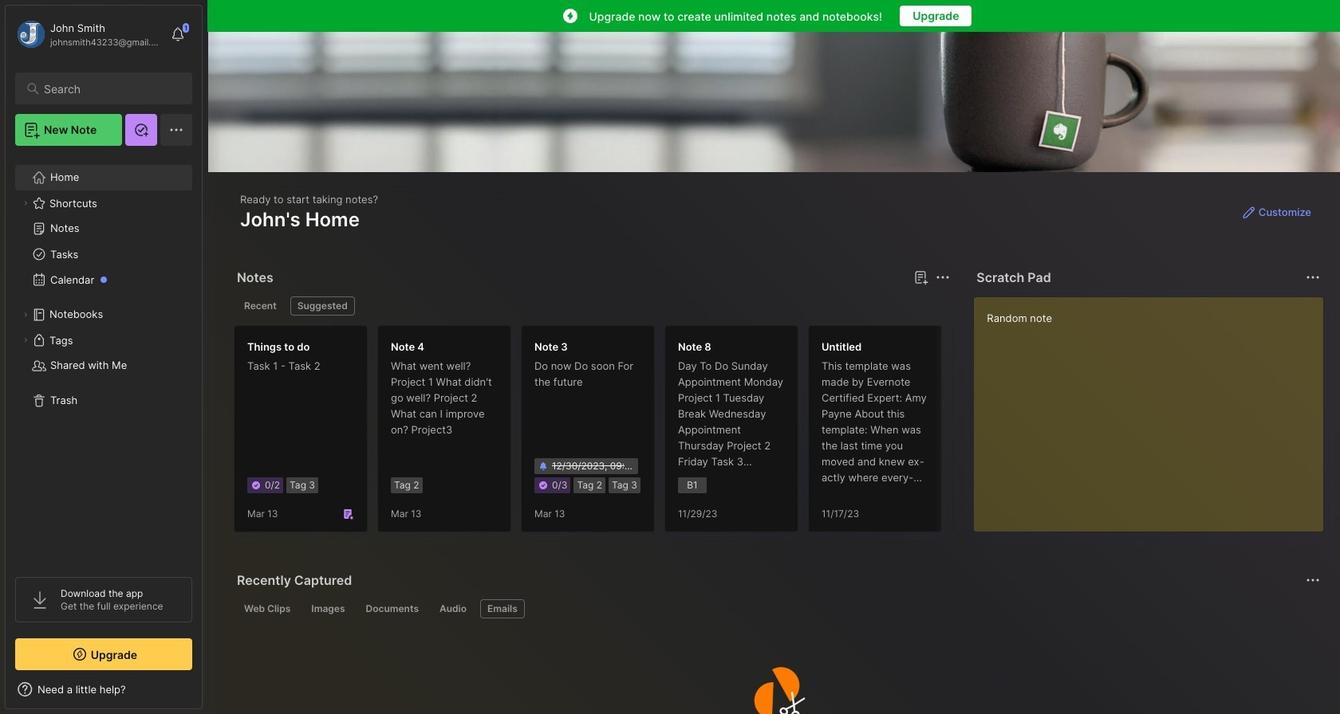 Task type: locate. For each thing, give the bounding box(es) containing it.
0 horizontal spatial more actions field
[[932, 267, 955, 289]]

click to collapse image
[[201, 685, 213, 705]]

1 horizontal spatial more actions field
[[1302, 267, 1325, 289]]

None search field
[[44, 79, 178, 98]]

tab
[[237, 297, 284, 316], [290, 297, 355, 316], [237, 600, 298, 619], [304, 600, 352, 619], [359, 600, 426, 619], [432, 600, 474, 619], [480, 600, 525, 619]]

0 vertical spatial tab list
[[237, 297, 948, 316]]

more actions image
[[1304, 268, 1323, 287]]

tab list
[[237, 297, 948, 316], [237, 600, 1318, 619]]

tree inside the main element
[[6, 156, 202, 563]]

2 tab list from the top
[[237, 600, 1318, 619]]

row group
[[234, 326, 1341, 543]]

1 vertical spatial tab list
[[237, 600, 1318, 619]]

1 tab list from the top
[[237, 297, 948, 316]]

WHAT'S NEW field
[[6, 677, 202, 703]]

expand tags image
[[21, 336, 30, 346]]

More actions field
[[932, 267, 955, 289], [1302, 267, 1325, 289]]

tree
[[6, 156, 202, 563]]



Task type: vqa. For each thing, say whether or not it's contained in the screenshot.
Main element
yes



Task type: describe. For each thing, give the bounding box(es) containing it.
none search field inside the main element
[[44, 79, 178, 98]]

2 more actions field from the left
[[1302, 267, 1325, 289]]

Start writing… text field
[[987, 298, 1323, 519]]

Account field
[[15, 18, 163, 50]]

Search text field
[[44, 81, 178, 97]]

1 more actions field from the left
[[932, 267, 955, 289]]

main element
[[0, 0, 207, 715]]

more actions image
[[934, 268, 953, 287]]

expand notebooks image
[[21, 310, 30, 320]]



